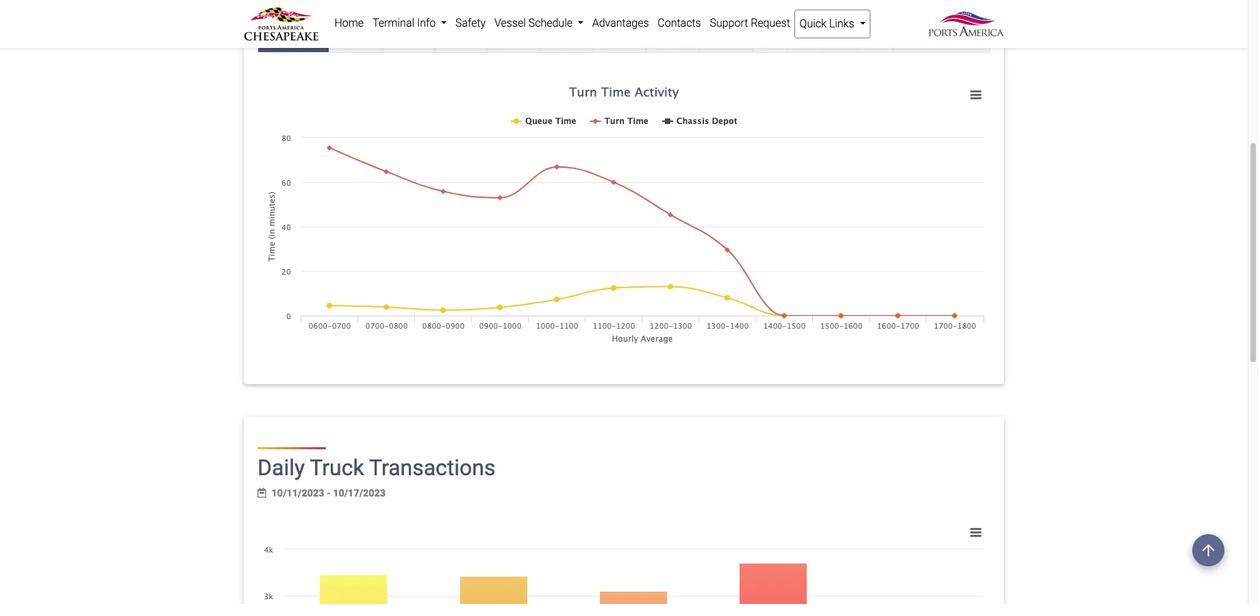 Task type: describe. For each thing, give the bounding box(es) containing it.
vessel
[[495, 16, 526, 29]]

turn time
[[272, 32, 316, 43]]

contacts link
[[653, 10, 706, 37]]

queue
[[267, 3, 295, 15]]

support
[[710, 16, 748, 29]]

00:59:56
[[602, 32, 639, 43]]

safety
[[455, 16, 486, 29]]

daily
[[258, 455, 305, 481]]

10/11/2023 - 10/17/2023
[[272, 488, 386, 499]]

truck
[[310, 455, 364, 481]]

daily truck transactions
[[258, 455, 496, 481]]

time for turn time
[[293, 32, 316, 43]]

00:55:50
[[443, 32, 480, 43]]

00:56:19
[[922, 32, 961, 43]]

links
[[829, 17, 854, 30]]



Task type: vqa. For each thing, say whether or not it's contained in the screenshot.
the Terminal
yes



Task type: locate. For each thing, give the bounding box(es) containing it.
10/11/2023
[[272, 488, 324, 499]]

support request link
[[706, 10, 795, 37]]

quick links
[[800, 17, 857, 30]]

terminal info link
[[368, 10, 451, 37]]

request
[[751, 16, 790, 29]]

time for queue time
[[298, 3, 320, 15]]

vessel schedule link
[[490, 10, 588, 37]]

terminal info
[[373, 16, 438, 29]]

schedule
[[529, 16, 573, 29]]

info
[[417, 16, 436, 29]]

advantages link
[[588, 10, 653, 37]]

0 vertical spatial time
[[298, 3, 320, 15]]

home link
[[330, 10, 368, 37]]

-
[[327, 488, 331, 499]]

time right queue
[[298, 3, 320, 15]]

safety link
[[451, 10, 490, 37]]

00:06:56
[[922, 3, 961, 15]]

time right turn
[[293, 32, 316, 43]]

10/17/2023
[[333, 488, 386, 499]]

1 vertical spatial time
[[293, 32, 316, 43]]

time
[[298, 3, 320, 15], [293, 32, 316, 43]]

contacts
[[658, 16, 701, 29]]

go to top image
[[1193, 534, 1225, 566]]

queue time
[[267, 3, 320, 15]]

vessel schedule
[[495, 16, 575, 29]]

terminal
[[373, 16, 414, 29]]

turn
[[272, 32, 291, 43]]

home
[[335, 16, 364, 29]]

quick
[[800, 17, 827, 30]]

transactions
[[369, 455, 496, 481]]

support request
[[710, 16, 790, 29]]

quick links link
[[795, 10, 870, 38]]

calendar week image
[[258, 488, 266, 498]]

advantages
[[592, 16, 649, 29]]



